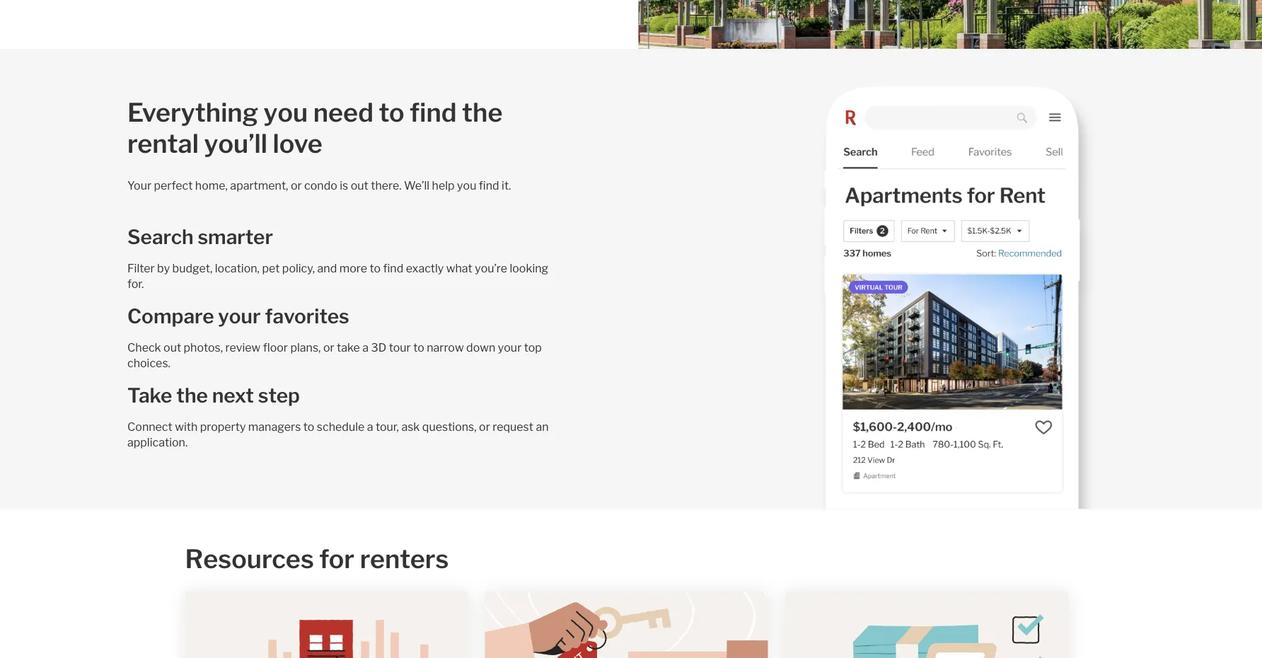 Task type: vqa. For each thing, say whether or not it's contained in the screenshot.
the 'up' to the bottom
no



Task type: describe. For each thing, give the bounding box(es) containing it.
tour
[[389, 341, 411, 355]]

application.
[[127, 436, 188, 449]]

managers
[[248, 420, 301, 434]]

floor
[[263, 341, 288, 355]]

review
[[225, 341, 261, 355]]

find inside filter by budget, location, pet policy, and more to find exactly what you're looking for.
[[383, 262, 404, 275]]

you're
[[475, 262, 507, 275]]

policy,
[[282, 262, 315, 275]]

by
[[157, 262, 170, 275]]

questions,
[[422, 420, 477, 434]]

a inside check out photos, review floor plans, or take a 3d tour to narrow down your top choices.
[[363, 341, 369, 355]]

to inside filter by budget, location, pet policy, and more to find exactly what you're looking for.
[[370, 262, 381, 275]]

check out photos, review floor plans, or take a 3d tour to narrow down your top choices.
[[127, 341, 542, 370]]

graphic with apartment building and bar graphs image
[[185, 592, 468, 658]]

you'll
[[204, 128, 268, 159]]

an apartment complex on a bright sunny day image
[[639, 0, 1263, 49]]

0 vertical spatial out
[[351, 179, 369, 193]]

we'll
[[404, 179, 430, 193]]

for
[[319, 544, 355, 575]]

plans,
[[290, 341, 321, 355]]

out inside check out photos, review floor plans, or take a 3d tour to narrow down your top choices.
[[164, 341, 181, 355]]

connect with property managers to schedule a tour, ask questions, or request an application.
[[127, 420, 549, 449]]

it.
[[502, 179, 511, 193]]

or inside check out photos, review floor plans, or take a 3d tour to narrow down your top choices.
[[323, 341, 335, 355]]

photos,
[[184, 341, 223, 355]]

connect
[[127, 420, 172, 434]]

resources
[[185, 544, 314, 575]]

search smarter
[[127, 225, 273, 249]]

take
[[337, 341, 360, 355]]

to inside check out photos, review floor plans, or take a 3d tour to narrow down your top choices.
[[413, 341, 424, 355]]

compare your favorites
[[127, 304, 349, 328]]

looking
[[510, 262, 549, 275]]

resources for renters
[[185, 544, 449, 575]]

you inside everything you need to find the rental you'll love
[[264, 97, 308, 128]]

property
[[200, 420, 246, 434]]

request
[[493, 420, 534, 434]]

graphic with calculator, plant, and tips for first time renters image
[[785, 592, 1069, 658]]

0 vertical spatial or
[[291, 179, 302, 193]]

smarter
[[198, 225, 273, 249]]

what
[[446, 262, 473, 275]]

step
[[258, 383, 300, 407]]

an
[[536, 420, 549, 434]]

home,
[[195, 179, 228, 193]]

filter by budget, location, pet policy, and more to find exactly what you're looking for.
[[127, 262, 549, 291]]

there.
[[371, 179, 402, 193]]

take the next step
[[127, 383, 300, 407]]

for.
[[127, 277, 144, 291]]

love
[[273, 128, 323, 159]]

is
[[340, 179, 348, 193]]

next
[[212, 383, 254, 407]]



Task type: locate. For each thing, give the bounding box(es) containing it.
2 horizontal spatial find
[[479, 179, 499, 193]]

the
[[462, 97, 503, 128], [176, 383, 208, 407]]

0 vertical spatial the
[[462, 97, 503, 128]]

narrow
[[427, 341, 464, 355]]

choices.
[[127, 356, 171, 370]]

a
[[363, 341, 369, 355], [367, 420, 373, 434]]

1 horizontal spatial the
[[462, 97, 503, 128]]

find
[[410, 97, 457, 128], [479, 179, 499, 193], [383, 262, 404, 275]]

budget,
[[172, 262, 213, 275]]

1 vertical spatial find
[[479, 179, 499, 193]]

or left the take
[[323, 341, 335, 355]]

more
[[339, 262, 367, 275]]

2 horizontal spatial or
[[479, 420, 490, 434]]

a left "tour,"
[[367, 420, 373, 434]]

your inside check out photos, review floor plans, or take a 3d tour to narrow down your top choices.
[[498, 341, 522, 355]]

0 horizontal spatial out
[[164, 341, 181, 355]]

0 horizontal spatial you
[[264, 97, 308, 128]]

1 horizontal spatial out
[[351, 179, 369, 193]]

your perfect home, apartment, or condo is out there. we'll help you find it.
[[127, 179, 511, 193]]

your
[[218, 304, 261, 328], [498, 341, 522, 355]]

apartment,
[[230, 179, 288, 193]]

schedule
[[317, 420, 365, 434]]

1 vertical spatial or
[[323, 341, 335, 355]]

check
[[127, 341, 161, 355]]

1 vertical spatial out
[[164, 341, 181, 355]]

0 horizontal spatial find
[[383, 262, 404, 275]]

to right more
[[370, 262, 381, 275]]

need
[[313, 97, 374, 128]]

0 horizontal spatial the
[[176, 383, 208, 407]]

to left schedule
[[303, 420, 314, 434]]

3d
[[371, 341, 387, 355]]

you
[[264, 97, 308, 128], [457, 179, 477, 193]]

you left need
[[264, 97, 308, 128]]

rental
[[127, 128, 199, 159]]

down
[[466, 341, 496, 355]]

renters
[[360, 544, 449, 575]]

top
[[524, 341, 542, 355]]

to inside everything you need to find the rental you'll love
[[379, 97, 404, 128]]

2 vertical spatial or
[[479, 420, 490, 434]]

take
[[127, 383, 172, 407]]

perfect
[[154, 179, 193, 193]]

tour,
[[376, 420, 399, 434]]

or inside connect with property managers to schedule a tour, ask questions, or request an application.
[[479, 420, 490, 434]]

1 vertical spatial a
[[367, 420, 373, 434]]

1 vertical spatial you
[[457, 179, 477, 193]]

help
[[432, 179, 455, 193]]

or
[[291, 179, 302, 193], [323, 341, 335, 355], [479, 420, 490, 434]]

2 vertical spatial find
[[383, 262, 404, 275]]

out
[[351, 179, 369, 193], [164, 341, 181, 355]]

out up choices.
[[164, 341, 181, 355]]

compare
[[127, 304, 214, 328]]

or left condo
[[291, 179, 302, 193]]

ask
[[402, 420, 420, 434]]

1 horizontal spatial you
[[457, 179, 477, 193]]

search
[[127, 225, 194, 249]]

0 horizontal spatial or
[[291, 179, 302, 193]]

1 horizontal spatial find
[[410, 97, 457, 128]]

1 vertical spatial your
[[498, 341, 522, 355]]

out right is
[[351, 179, 369, 193]]

to right need
[[379, 97, 404, 128]]

find inside everything you need to find the rental you'll love
[[410, 97, 457, 128]]

0 horizontal spatial your
[[218, 304, 261, 328]]

graphic with hands with keys for renting an apartment and renting a house image
[[485, 592, 768, 658]]

your left top
[[498, 341, 522, 355]]

or left request
[[479, 420, 490, 434]]

1 horizontal spatial your
[[498, 341, 522, 355]]

to inside connect with property managers to schedule a tour, ask questions, or request an application.
[[303, 420, 314, 434]]

you right help
[[457, 179, 477, 193]]

your
[[127, 179, 152, 193]]

location,
[[215, 262, 260, 275]]

exactly
[[406, 262, 444, 275]]

a left 3d on the bottom left of the page
[[363, 341, 369, 355]]

to
[[379, 97, 404, 128], [370, 262, 381, 275], [413, 341, 424, 355], [303, 420, 314, 434]]

1 vertical spatial the
[[176, 383, 208, 407]]

a inside connect with property managers to schedule a tour, ask questions, or request an application.
[[367, 420, 373, 434]]

0 vertical spatial you
[[264, 97, 308, 128]]

pet
[[262, 262, 280, 275]]

your up 'review'
[[218, 304, 261, 328]]

the inside everything you need to find the rental you'll love
[[462, 97, 503, 128]]

and
[[317, 262, 337, 275]]

1 horizontal spatial or
[[323, 341, 335, 355]]

0 vertical spatial a
[[363, 341, 369, 355]]

filter
[[127, 262, 155, 275]]

to right tour
[[413, 341, 424, 355]]

favorites
[[265, 304, 349, 328]]

image of phone on redfin app searching for apartments for rent image
[[639, 49, 1263, 510]]

condo
[[304, 179, 337, 193]]

everything
[[127, 97, 258, 128]]

everything you need to find the rental you'll love
[[127, 97, 503, 159]]

with
[[175, 420, 198, 434]]

0 vertical spatial your
[[218, 304, 261, 328]]

0 vertical spatial find
[[410, 97, 457, 128]]



